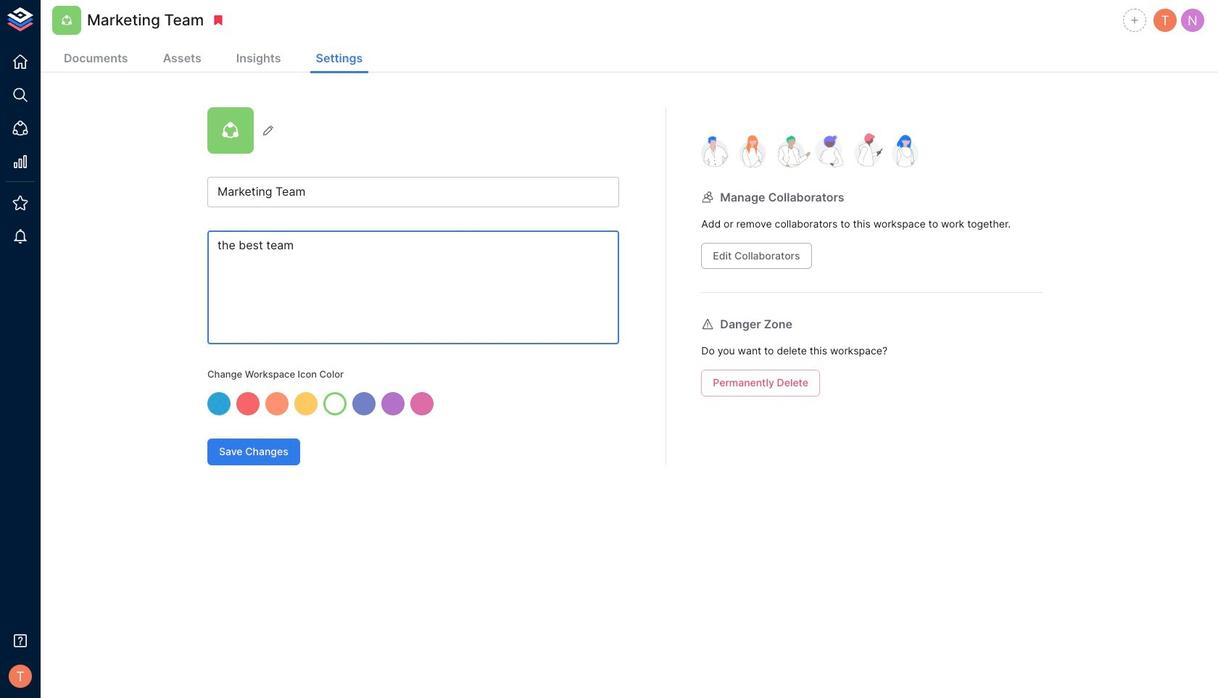Task type: vqa. For each thing, say whether or not it's contained in the screenshot.
Workspace Name TEXT BOX on the top
yes



Task type: describe. For each thing, give the bounding box(es) containing it.
Workspace notes are visible to all members and guests. text field
[[207, 231, 620, 345]]

Workspace Name text field
[[207, 177, 620, 207]]

remove bookmark image
[[212, 14, 225, 27]]



